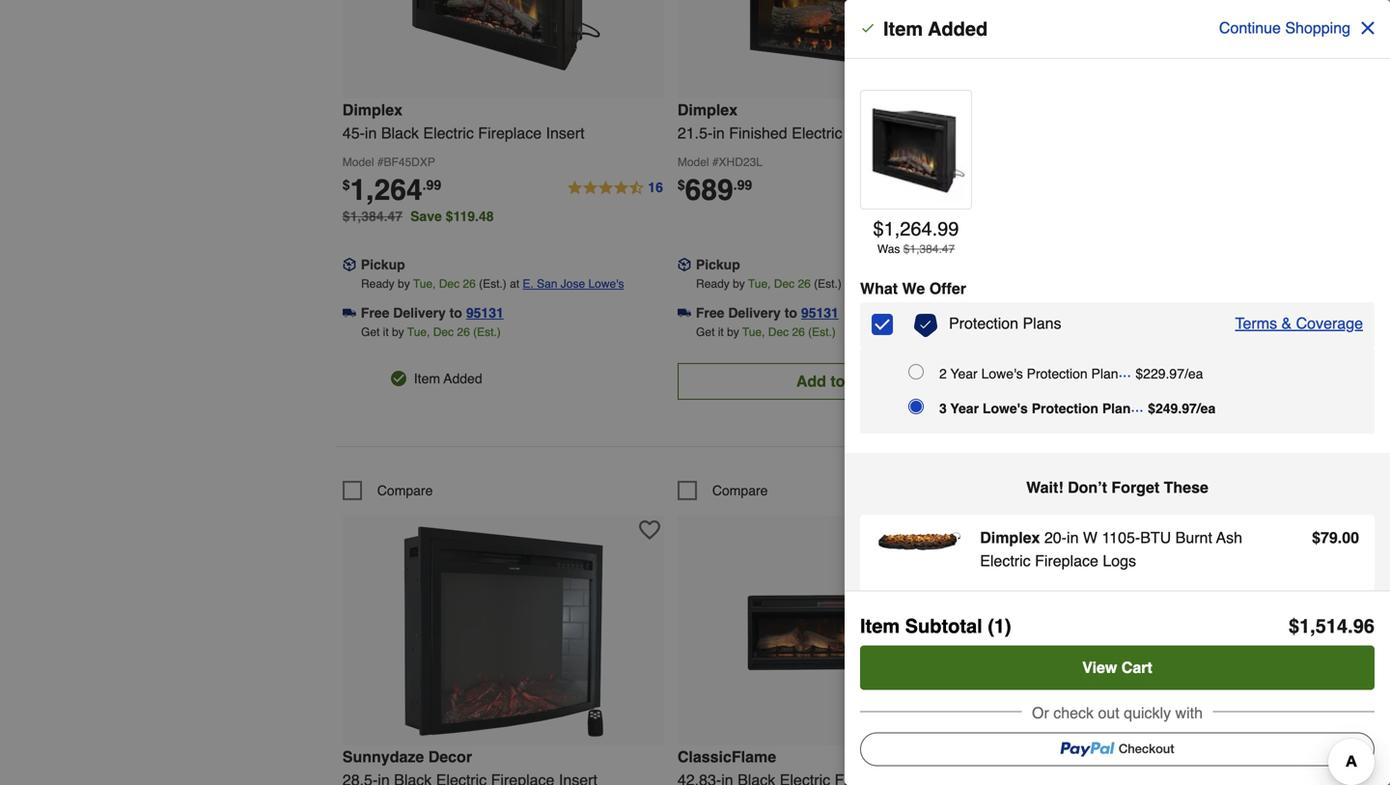 Task type: vqa. For each thing, say whether or not it's contained in the screenshot.
'Add' for 2nd the Add to Cart button from left
yes



Task type: locate. For each thing, give the bounding box(es) containing it.
4.5 stars image up 99
[[901, 177, 1000, 200]]

electric inside dimplex 45-in black electric fireplace insert
[[423, 124, 474, 142]]

electric for finished
[[792, 124, 843, 142]]

0 horizontal spatial add to cart button
[[678, 363, 1000, 400]]

97 right 229
[[1170, 366, 1185, 382]]

item right yes icon
[[414, 371, 440, 386]]

checkmark image
[[861, 20, 876, 36]]

pickup image
[[343, 258, 356, 271], [678, 258, 691, 271]]

in up model # xhd23l
[[713, 124, 725, 142]]

get for second "95131" button from the right's the pickup image
[[361, 325, 380, 339]]

1 ready from the left
[[361, 277, 395, 291]]

2 add to cart button from the left
[[1013, 363, 1335, 400]]

view cart
[[1083, 659, 1153, 677]]

1 jose from the left
[[561, 277, 585, 291]]

delivery right truck filled icon
[[729, 305, 781, 321]]

4.5 stars image
[[566, 177, 664, 200], [901, 177, 1000, 200]]

1 vertical spatial ...
[[1131, 397, 1144, 415]]

item added
[[884, 18, 988, 40], [414, 371, 483, 386]]

delivery
[[393, 305, 446, 321], [729, 305, 781, 321], [1064, 305, 1116, 321]]

1 it from the left
[[383, 325, 389, 339]]

lowe's down 16 button
[[589, 277, 624, 291]]

1 vertical spatial 97
[[1182, 401, 1197, 416]]

item left subtotal
[[861, 615, 900, 637]]

year inside "2 year lowe's protection plan ... $ 229 . 97 /ea"
[[951, 366, 978, 382]]

4.5 stars image containing 16
[[566, 177, 664, 200]]

dimplex inside dimplex 45-in black electric fireplace insert
[[343, 101, 403, 119]]

0 horizontal spatial get
[[361, 325, 380, 339]]

2 95131 button from the left
[[802, 303, 839, 322]]

1 horizontal spatial model
[[678, 155, 709, 169]]

1 horizontal spatial add
[[1132, 372, 1162, 390]]

item subtotal (1)
[[861, 615, 1012, 637]]

1 free delivery to 95131 from the left
[[361, 305, 504, 321]]

wait! don't forget these
[[1027, 479, 1209, 496]]

compare inside 5001135113 element
[[377, 483, 433, 498]]

0 horizontal spatial heart outline image
[[974, 520, 996, 541]]

.99 inside $ 689 .99
[[734, 177, 753, 193]]

$ 1,264 . 99 was $ 1,384 . 47
[[874, 218, 960, 256]]

2
[[940, 366, 947, 382]]

2 horizontal spatial it
[[1054, 325, 1059, 339]]

classicflame link
[[678, 748, 1000, 785]]

1 # from the left
[[377, 155, 384, 169]]

4.5 stars image for 689
[[901, 177, 1000, 200]]

... button left 229
[[1119, 360, 1136, 383]]

1,264 down model # bf45dxp
[[350, 173, 423, 207]]

compare inside 1001463086 element
[[1048, 483, 1103, 498]]

1 horizontal spatial electric
[[792, 124, 843, 142]]

1 e. from the left
[[523, 277, 534, 291]]

what we offer
[[861, 280, 967, 297]]

2 horizontal spatial electric
[[981, 552, 1031, 570]]

$ up $1,384.47
[[343, 177, 350, 193]]

1 horizontal spatial .99
[[734, 177, 753, 193]]

heart outline image
[[974, 520, 996, 541], [1310, 520, 1331, 541]]

1,264 up 1,384
[[884, 218, 933, 240]]

3 delivery from the left
[[1064, 305, 1116, 321]]

jose
[[561, 277, 585, 291], [896, 277, 921, 291]]

0 horizontal spatial added
[[444, 371, 483, 386]]

1 horizontal spatial ready
[[696, 277, 730, 291]]

product image up item subtotal (1)
[[876, 526, 965, 558]]

item right 'checkmark' icon
[[884, 18, 923, 40]]

protection down offer
[[949, 314, 1019, 332]]

shopping
[[1286, 19, 1351, 37]]

1 horizontal spatial heart outline image
[[1310, 520, 1331, 541]]

1 vertical spatial item added
[[414, 371, 483, 386]]

0 vertical spatial item added
[[884, 18, 988, 40]]

0 horizontal spatial san
[[537, 277, 558, 291]]

0 horizontal spatial e. san jose lowe's button
[[523, 274, 624, 294]]

insert inside dimplex 45-in black electric fireplace insert
[[546, 124, 585, 142]]

electric
[[423, 124, 474, 142], [792, 124, 843, 142], [981, 552, 1031, 570]]

protection inside "2 year lowe's protection plan ... $ 229 . 97 /ea"
[[1027, 366, 1088, 382]]

95131 button
[[466, 303, 504, 322], [802, 303, 839, 322]]

get it by tue, dec 26 (est.)
[[361, 325, 501, 339], [696, 325, 836, 339]]

item added right yes icon
[[414, 371, 483, 386]]

don't
[[1068, 479, 1108, 496]]

0 horizontal spatial free delivery to 95131
[[361, 305, 504, 321]]

e.
[[523, 277, 534, 291], [858, 277, 869, 291]]

1 horizontal spatial #
[[713, 155, 719, 169]]

0 horizontal spatial get it by tue, dec 26 (est.)
[[361, 325, 501, 339]]

0 horizontal spatial insert
[[546, 124, 585, 142]]

electric right black on the left top of page
[[423, 124, 474, 142]]

$ left 96
[[1289, 615, 1300, 637]]

. up these
[[1179, 401, 1182, 416]]

dimplex up 21.5-
[[678, 101, 738, 119]]

0 horizontal spatial jose
[[561, 277, 585, 291]]

2 free from the left
[[696, 305, 725, 321]]

electric inside dimplex 21.5-in finished electric fireplace insert
[[792, 124, 843, 142]]

black
[[381, 124, 419, 142]]

0 horizontal spatial ready
[[361, 277, 395, 291]]

0 horizontal spatial in
[[365, 124, 377, 142]]

add to cart for 2nd add to cart button from the left
[[1132, 372, 1216, 390]]

0 horizontal spatial .99
[[423, 177, 442, 193]]

0 vertical spatial /ea
[[1185, 366, 1204, 382]]

3 year lowe's protection plan ... $ 249 . 97 /ea
[[940, 397, 1216, 416]]

2 year lowe's protection plan ... $ 229 . 97 /ea
[[940, 363, 1204, 382]]

97 inside 3 year lowe's protection plan ... $ 249 . 97 /ea
[[1182, 401, 1197, 416]]

2 pickup from the left
[[696, 257, 741, 272]]

xhd23l
[[719, 155, 763, 169]]

e. san jose lowe's button
[[523, 274, 624, 294], [858, 274, 960, 294]]

0 horizontal spatial 95131 button
[[466, 303, 504, 322]]

free
[[361, 305, 390, 321], [696, 305, 725, 321], [1031, 305, 1060, 321]]

$ up the was
[[874, 218, 884, 240]]

2 horizontal spatial delivery
[[1064, 305, 1116, 321]]

jose for first "95131" button from the right
[[896, 277, 921, 291]]

3 get from the left
[[1032, 325, 1050, 339]]

dimplex down or
[[1013, 748, 1073, 766]]

2 jose from the left
[[896, 277, 921, 291]]

model for 21.5-
[[678, 155, 709, 169]]

/ea right 229
[[1185, 366, 1204, 382]]

$ right '16'
[[678, 177, 685, 193]]

model
[[343, 155, 374, 169], [678, 155, 709, 169]]

plan left 249
[[1103, 401, 1131, 416]]

pickup image for first "95131" button from the right
[[678, 258, 691, 271]]

2 pickup image from the left
[[678, 258, 691, 271]]

at for second "95131" button from the right
[[510, 277, 520, 291]]

/ea inside "2 year lowe's protection plan ... $ 229 . 97 /ea"
[[1185, 366, 1204, 382]]

$ right the was
[[904, 242, 910, 256]]

2 year from the top
[[951, 401, 979, 416]]

$ 1,264 .99
[[343, 173, 442, 207]]

2 ready from the left
[[696, 277, 730, 291]]

$1,384.47
[[343, 209, 403, 224]]

wait!
[[1027, 479, 1064, 496]]

get
[[361, 325, 380, 339], [696, 325, 715, 339], [1032, 325, 1050, 339]]

electric inside 20-in w 1105-btu burnt ash electric fireplace logs
[[981, 552, 1031, 570]]

2 at from the left
[[845, 277, 855, 291]]

1 vertical spatial ... button
[[1131, 395, 1149, 418]]

model # xhd23l
[[678, 155, 763, 169]]

san
[[537, 277, 558, 291], [872, 277, 893, 291]]

$119.48
[[446, 209, 494, 224]]

1001463086 element
[[1013, 481, 1103, 500]]

1 horizontal spatial 95131 button
[[802, 303, 839, 322]]

free delivery to 95131 right truck filled icon
[[696, 305, 839, 321]]

compare for 5001135113 element
[[377, 483, 433, 498]]

0 horizontal spatial e.
[[523, 277, 534, 291]]

protection plan filled image
[[915, 314, 938, 337]]

0 horizontal spatial model
[[343, 155, 374, 169]]

.99 for 1,264
[[423, 177, 442, 193]]

.99 inside $ 1,264 .99
[[423, 177, 442, 193]]

0 vertical spatial ...
[[1119, 363, 1132, 381]]

1 insert from the left
[[546, 124, 585, 142]]

cart right 229
[[1185, 372, 1216, 390]]

16 button
[[566, 177, 664, 200]]

1 horizontal spatial truck filled image
[[1013, 306, 1027, 320]]

1 vertical spatial plan
[[1103, 401, 1131, 416]]

2 # from the left
[[713, 155, 719, 169]]

1 add from the left
[[797, 372, 827, 390]]

2 add to cart from the left
[[1132, 372, 1216, 390]]

# for black
[[377, 155, 384, 169]]

by
[[398, 277, 410, 291], [733, 277, 745, 291], [392, 325, 404, 339], [727, 325, 740, 339], [1063, 325, 1075, 339]]

1 horizontal spatial jose
[[896, 277, 921, 291]]

. up 1,384
[[933, 218, 938, 240]]

1,264 for $ 1,264 . 99 was $ 1,384 . 47
[[884, 218, 933, 240]]

truck filled image
[[343, 306, 356, 320], [1013, 306, 1027, 320]]

e. for first "95131" button from the right
[[858, 277, 869, 291]]

0 horizontal spatial truck filled image
[[343, 306, 356, 320]]

1 horizontal spatial insert
[[915, 124, 954, 142]]

fireplace
[[478, 124, 542, 142], [847, 124, 911, 142], [1035, 552, 1099, 570]]

year inside 3 year lowe's protection plan ... $ 249 . 97 /ea
[[951, 401, 979, 416]]

0 horizontal spatial compare
[[377, 483, 433, 498]]

1 e. san jose lowe's button from the left
[[523, 274, 624, 294]]

1 horizontal spatial e. san jose lowe's button
[[858, 274, 960, 294]]

dimplex inside dimplex 21.5-in finished electric fireplace insert
[[678, 101, 738, 119]]

delivery up yes icon
[[393, 305, 446, 321]]

/ea
[[1185, 366, 1204, 382], [1197, 401, 1216, 416]]

cart
[[850, 372, 881, 390], [1185, 372, 1216, 390], [1122, 659, 1153, 677]]

1 horizontal spatial added
[[928, 18, 988, 40]]

insert inside dimplex 21.5-in finished electric fireplace insert
[[915, 124, 954, 142]]

2 .99 from the left
[[734, 177, 753, 193]]

0 vertical spatial ... button
[[1119, 360, 1136, 383]]

1 horizontal spatial add to cart button
[[1013, 363, 1335, 400]]

added right yes icon
[[444, 371, 483, 386]]

2 model from the left
[[678, 155, 709, 169]]

0 horizontal spatial add to cart
[[797, 372, 881, 390]]

... inside "2 year lowe's protection plan ... $ 229 . 97 /ea"
[[1119, 363, 1132, 381]]

$ inside $ 1,264 .99
[[343, 177, 350, 193]]

0 horizontal spatial 95131
[[466, 305, 504, 321]]

1 horizontal spatial pickup image
[[678, 258, 691, 271]]

dimplex up 45-
[[343, 101, 403, 119]]

cart right view
[[1122, 659, 1153, 677]]

compare inside 1000631507 element
[[713, 483, 768, 498]]

electric right finished
[[792, 124, 843, 142]]

1 add to cart from the left
[[797, 372, 881, 390]]

heart outline image left 20-
[[974, 520, 996, 541]]

ready by tue, dec 26 (est.) at e. san jose lowe's
[[361, 277, 624, 291], [696, 277, 960, 291]]

0 vertical spatial plan
[[1092, 366, 1119, 382]]

delivery for first "95131" button from the right
[[729, 305, 781, 321]]

plan
[[1092, 366, 1119, 382], [1103, 401, 1131, 416]]

1 horizontal spatial pickup
[[696, 257, 741, 272]]

0 horizontal spatial 4.5 stars image
[[566, 177, 664, 200]]

97 inside "2 year lowe's protection plan ... $ 229 . 97 /ea"
[[1170, 366, 1185, 382]]

2 horizontal spatial compare
[[1048, 483, 1103, 498]]

2 e. san jose lowe's button from the left
[[858, 274, 960, 294]]

year right 2
[[951, 366, 978, 382]]

0 vertical spatial year
[[951, 366, 978, 382]]

sunnydaze decor
[[343, 748, 472, 766]]

0 horizontal spatial at
[[510, 277, 520, 291]]

1 free from the left
[[361, 305, 390, 321]]

2 e. from the left
[[858, 277, 869, 291]]

3 compare from the left
[[1048, 483, 1103, 498]]

/ea inside 3 year lowe's protection plan ... $ 249 . 97 /ea
[[1197, 401, 1216, 416]]

1 horizontal spatial san
[[872, 277, 893, 291]]

pickup
[[361, 257, 405, 272], [696, 257, 741, 272]]

finished
[[729, 124, 788, 142]]

2 4.5 stars image from the left
[[901, 177, 1000, 200]]

2 ready by tue, dec 26 (est.) at e. san jose lowe's from the left
[[696, 277, 960, 291]]

2 it from the left
[[718, 325, 724, 339]]

1 horizontal spatial get it by tue, dec 26 (est.)
[[696, 325, 836, 339]]

$ 79 .00
[[1313, 529, 1360, 547]]

1 get from the left
[[361, 325, 380, 339]]

1 vertical spatial /ea
[[1197, 401, 1216, 416]]

pickup image up truck filled icon
[[678, 258, 691, 271]]

electric up (1)
[[981, 552, 1031, 570]]

2 san from the left
[[872, 277, 893, 291]]

97 right 249
[[1182, 401, 1197, 416]]

2 horizontal spatial get
[[1032, 325, 1050, 339]]

lowe's
[[589, 277, 624, 291], [924, 277, 960, 291], [982, 366, 1024, 382], [983, 401, 1028, 416]]

in inside dimplex 45-in black electric fireplace insert
[[365, 124, 377, 142]]

...
[[1119, 363, 1132, 381], [1131, 397, 1144, 415]]

1 model from the left
[[343, 155, 374, 169]]

heart outline image left .00
[[1310, 520, 1331, 541]]

year right 3
[[951, 401, 979, 416]]

ready down $1,384.47
[[361, 277, 395, 291]]

1 get it by tue, dec 26 (est.) from the left
[[361, 325, 501, 339]]

/ea for 2 year lowe's protection plan ... $ 229 . 97 /ea
[[1185, 366, 1204, 382]]

close image
[[1359, 18, 1378, 38]]

1 horizontal spatial compare
[[713, 483, 768, 498]]

1,514
[[1300, 615, 1348, 637]]

in left w
[[1067, 529, 1079, 547]]

. down .00
[[1348, 615, 1354, 637]]

1 horizontal spatial it
[[718, 325, 724, 339]]

plan inside 3 year lowe's protection plan ... $ 249 . 97 /ea
[[1103, 401, 1131, 416]]

free delivery to 95131 for second "95131" button from the right
[[361, 305, 504, 321]]

in left black on the left top of page
[[365, 124, 377, 142]]

get it by tue, dec 26 (est.) for second "95131" button from the right
[[361, 325, 501, 339]]

year
[[951, 366, 978, 382], [951, 401, 979, 416]]

model down 21.5-
[[678, 155, 709, 169]]

these
[[1164, 479, 1209, 496]]

1 horizontal spatial item added
[[884, 18, 988, 40]]

2 delivery from the left
[[729, 305, 781, 321]]

ready by tue, dec 26 (est.) at e. san jose lowe's down the was
[[696, 277, 960, 291]]

or
[[1033, 704, 1050, 722]]

protection inside 3 year lowe's protection plan ... $ 249 . 97 /ea
[[1032, 401, 1099, 416]]

lowe's right 3
[[983, 401, 1028, 416]]

1 horizontal spatial 4.5 stars image
[[901, 177, 1000, 200]]

year for 2 year lowe's protection plan ... $ 229 . 97 /ea
[[951, 366, 978, 382]]

... for 2 year lowe's protection plan ... $ 229 . 97 /ea
[[1119, 363, 1132, 381]]

1 95131 from the left
[[466, 305, 504, 321]]

95131 for first "95131" button from the right
[[802, 305, 839, 321]]

0 horizontal spatial it
[[383, 325, 389, 339]]

2 compare from the left
[[713, 483, 768, 498]]

#
[[377, 155, 384, 169], [713, 155, 719, 169]]

1 horizontal spatial free delivery to 95131
[[696, 305, 839, 321]]

cart inside button
[[1122, 659, 1153, 677]]

1 horizontal spatial get
[[696, 325, 715, 339]]

$ down 229
[[1149, 401, 1156, 416]]

fireplace inside dimplex 45-in black electric fireplace insert
[[478, 124, 542, 142]]

1 horizontal spatial e.
[[858, 277, 869, 291]]

pickup down $ 689 .99 on the top of the page
[[696, 257, 741, 272]]

product image up 99
[[865, 99, 970, 203]]

1,384
[[910, 242, 939, 256]]

0 vertical spatial 97
[[1170, 366, 1185, 382]]

0 horizontal spatial pickup
[[361, 257, 405, 272]]

/ea right 249
[[1197, 401, 1216, 416]]

0 horizontal spatial ready by tue, dec 26 (est.) at e. san jose lowe's
[[361, 277, 624, 291]]

1 at from the left
[[510, 277, 520, 291]]

... button
[[1119, 360, 1136, 383], [1131, 395, 1149, 418]]

1 horizontal spatial at
[[845, 277, 855, 291]]

it
[[383, 325, 389, 339], [718, 325, 724, 339], [1054, 325, 1059, 339]]

1,264
[[350, 173, 423, 207], [884, 218, 933, 240]]

97 for 2 year lowe's protection plan ... $ 229 . 97 /ea
[[1170, 366, 1185, 382]]

in inside dimplex 21.5-in finished electric fireplace insert
[[713, 124, 725, 142]]

in
[[365, 124, 377, 142], [713, 124, 725, 142], [1067, 529, 1079, 547]]

1 year from the top
[[951, 366, 978, 382]]

0 horizontal spatial add
[[797, 372, 827, 390]]

0 vertical spatial item
[[884, 18, 923, 40]]

protection up 3 year lowe's protection plan ... $ 249 . 97 /ea on the bottom right of page
[[1027, 366, 1088, 382]]

.99 down xhd23l
[[734, 177, 753, 193]]

at
[[510, 277, 520, 291], [845, 277, 855, 291]]

0 vertical spatial added
[[928, 18, 988, 40]]

2 insert from the left
[[915, 124, 954, 142]]

0 horizontal spatial 1,264
[[350, 173, 423, 207]]

3 free from the left
[[1031, 305, 1060, 321]]

get it by
[[1032, 325, 1075, 339]]

0 horizontal spatial free
[[361, 305, 390, 321]]

protection down "2 year lowe's protection plan ... $ 229 . 97 /ea"
[[1032, 401, 1099, 416]]

dimplex inside 'link'
[[1013, 748, 1073, 766]]

# up actual price $689.99 element
[[713, 155, 719, 169]]

1 horizontal spatial 95131
[[802, 305, 839, 321]]

ready down $ 689 .99 on the top of the page
[[696, 277, 730, 291]]

added
[[928, 18, 988, 40], [444, 371, 483, 386]]

offer
[[930, 280, 967, 297]]

plan for 3 year lowe's protection plan ... $ 249 . 97 /ea
[[1103, 401, 1131, 416]]

0 horizontal spatial item added
[[414, 371, 483, 386]]

item added right 'checkmark' icon
[[884, 18, 988, 40]]

0 vertical spatial 1,264
[[350, 173, 423, 207]]

. up 249
[[1166, 366, 1170, 382]]

0 horizontal spatial fireplace
[[478, 124, 542, 142]]

# up actual price $1,264.99 element
[[377, 155, 384, 169]]

1 pickup from the left
[[361, 257, 405, 272]]

$ up 3 year lowe's protection plan ... $ 249 . 97 /ea on the bottom right of page
[[1136, 366, 1144, 382]]

1 horizontal spatial free
[[696, 305, 725, 321]]

pickup for first "95131" button from the right
[[696, 257, 741, 272]]

1 vertical spatial 1,264
[[884, 218, 933, 240]]

free delivery to 95131 up yes icon
[[361, 305, 504, 321]]

1 horizontal spatial fireplace
[[847, 124, 911, 142]]

2 free delivery to 95131 from the left
[[696, 305, 839, 321]]

item
[[884, 18, 923, 40], [414, 371, 440, 386], [861, 615, 900, 637]]

2 vertical spatial protection
[[1032, 401, 1099, 416]]

view cart button
[[861, 646, 1375, 690]]

ash
[[1217, 529, 1243, 547]]

... left 249
[[1131, 397, 1144, 415]]

pickup image down $1,384.47
[[343, 258, 356, 271]]

0 horizontal spatial #
[[377, 155, 384, 169]]

1 vertical spatial protection
[[1027, 366, 1088, 382]]

2 95131 from the left
[[802, 305, 839, 321]]

1 .99 from the left
[[423, 177, 442, 193]]

with
[[1176, 704, 1203, 722]]

2 get it by tue, dec 26 (est.) from the left
[[696, 325, 836, 339]]

truck filled image
[[678, 306, 691, 320]]

1 pickup image from the left
[[343, 258, 356, 271]]

protection for 2 year lowe's protection plan ... $ 229 . 97 /ea
[[1027, 366, 1088, 382]]

... left 229
[[1119, 363, 1132, 381]]

dec
[[439, 277, 460, 291], [774, 277, 795, 291], [433, 325, 454, 339], [769, 325, 789, 339]]

1 vertical spatial added
[[444, 371, 483, 386]]

protection plans
[[949, 314, 1062, 332]]

pickup down $1,384.47
[[361, 257, 405, 272]]

dimplex 45-in black electric fireplace insert
[[343, 101, 585, 142]]

delivery for second "95131" button from the right
[[393, 305, 446, 321]]

fireplace inside 20-in w 1105-btu burnt ash electric fireplace logs
[[1035, 552, 1099, 570]]

2 horizontal spatial fireplace
[[1035, 552, 1099, 570]]

view
[[1083, 659, 1118, 677]]

20-
[[1045, 529, 1067, 547]]

model for 45-
[[343, 155, 374, 169]]

1 vertical spatial year
[[951, 401, 979, 416]]

2 heart outline image from the left
[[1310, 520, 1331, 541]]

lowe's down protection plans
[[982, 366, 1024, 382]]

95131
[[466, 305, 504, 321], [802, 305, 839, 321]]

product image
[[865, 99, 970, 203], [876, 526, 965, 558]]

... button left 249
[[1131, 395, 1149, 418]]

&
[[1282, 314, 1292, 332]]

plan for 2 year lowe's protection plan ... $ 229 . 97 /ea
[[1092, 366, 1119, 382]]

.99 down the bf45dxp
[[423, 177, 442, 193]]

1 horizontal spatial 1,264
[[884, 218, 933, 240]]

.00
[[1338, 529, 1360, 547]]

1 compare from the left
[[377, 483, 433, 498]]

1 4.5 stars image from the left
[[566, 177, 664, 200]]

ready by tue, dec 26 (est.) at e. san jose lowe's down "$119.48"
[[361, 277, 624, 291]]

plan inside "2 year lowe's protection plan ... $ 229 . 97 /ea"
[[1092, 366, 1119, 382]]

fireplace inside dimplex 21.5-in finished electric fireplace insert
[[847, 124, 911, 142]]

free delivery to 95131
[[361, 305, 504, 321], [696, 305, 839, 321]]

plan up 3 year lowe's protection plan ... $ 249 . 97 /ea on the bottom right of page
[[1092, 366, 1119, 382]]

compare
[[377, 483, 433, 498], [713, 483, 768, 498], [1048, 483, 1103, 498]]

2 horizontal spatial in
[[1067, 529, 1079, 547]]

cart left 2
[[850, 372, 881, 390]]

1 horizontal spatial ready by tue, dec 26 (est.) at e. san jose lowe's
[[696, 277, 960, 291]]

0 horizontal spatial delivery
[[393, 305, 446, 321]]

added right 'checkmark' icon
[[928, 18, 988, 40]]

protection
[[949, 314, 1019, 332], [1027, 366, 1088, 382], [1032, 401, 1099, 416]]

2 get from the left
[[696, 325, 715, 339]]

1 delivery from the left
[[393, 305, 446, 321]]

1 horizontal spatial in
[[713, 124, 725, 142]]

delivery up get it by
[[1064, 305, 1116, 321]]

1 horizontal spatial delivery
[[729, 305, 781, 321]]

model down 45-
[[343, 155, 374, 169]]

4.5 stars image left 689
[[566, 177, 664, 200]]

compare for 1001463086 element
[[1048, 483, 1103, 498]]

compare for 1000631507 element
[[713, 483, 768, 498]]

1 horizontal spatial add to cart
[[1132, 372, 1216, 390]]

... inside 3 year lowe's protection plan ... $ 249 . 97 /ea
[[1131, 397, 1144, 415]]

1,264 inside $ 1,264 . 99 was $ 1,384 . 47
[[884, 218, 933, 240]]



Task type: describe. For each thing, give the bounding box(es) containing it.
it for first "95131" button from the right
[[718, 325, 724, 339]]

95131 for second "95131" button from the right
[[466, 305, 504, 321]]

protection for 3 year lowe's protection plan ... $ 249 . 97 /ea
[[1032, 401, 1099, 416]]

in for 45-
[[365, 124, 377, 142]]

/ea for 3 year lowe's protection plan ... $ 249 . 97 /ea
[[1197, 401, 1216, 416]]

96
[[1354, 615, 1375, 637]]

16
[[648, 180, 663, 195]]

5001135113 element
[[343, 481, 433, 500]]

# for finished
[[713, 155, 719, 169]]

pickup for second "95131" button from the right
[[361, 257, 405, 272]]

... for 3 year lowe's protection plan ... $ 249 . 97 /ea
[[1131, 397, 1144, 415]]

249
[[1156, 401, 1179, 416]]

continue
[[1220, 19, 1282, 37]]

20-in w 1105-btu burnt ash electric fireplace logs
[[981, 529, 1243, 570]]

logs
[[1103, 552, 1137, 570]]

it for second "95131" button from the right
[[383, 325, 389, 339]]

dimplex 21.5-in finished electric fireplace insert
[[678, 101, 954, 142]]

2 truck filled image from the left
[[1013, 306, 1027, 320]]

1 truck filled image from the left
[[343, 306, 356, 320]]

229
[[1144, 366, 1166, 382]]

1 ready by tue, dec 26 (est.) at e. san jose lowe's from the left
[[361, 277, 624, 291]]

yes image
[[391, 371, 406, 386]]

e. san jose lowe's button for second "95131" button from the right
[[523, 274, 624, 294]]

1000631507 element
[[678, 481, 768, 500]]

in inside 20-in w 1105-btu burnt ash electric fireplace logs
[[1067, 529, 1079, 547]]

$ left .00
[[1313, 529, 1321, 547]]

terms & coverage
[[1236, 314, 1364, 332]]

0 vertical spatial protection
[[949, 314, 1019, 332]]

lowe's down 47
[[924, 277, 960, 291]]

continue shopping
[[1220, 19, 1351, 37]]

free delivery to 95131 for first "95131" button from the right
[[696, 305, 839, 321]]

electric for black
[[423, 124, 474, 142]]

0 vertical spatial product image
[[865, 99, 970, 203]]

2 vertical spatial item
[[861, 615, 900, 637]]

quickly
[[1124, 704, 1172, 722]]

1 vertical spatial product image
[[876, 526, 965, 558]]

classicflame
[[678, 748, 777, 766]]

free delivery to
[[1031, 305, 1133, 321]]

sunnydaze
[[343, 748, 424, 766]]

fireplace for 21.5-in finished electric fireplace insert
[[847, 124, 911, 142]]

add to cart for first add to cart button from the left
[[797, 372, 881, 390]]

97 for 3 year lowe's protection plan ... $ 249 . 97 /ea
[[1182, 401, 1197, 416]]

$ 1,514 . 96
[[1289, 615, 1375, 637]]

continue shopping button
[[1207, 6, 1391, 50]]

3
[[940, 401, 947, 416]]

burnt
[[1176, 529, 1213, 547]]

47
[[942, 242, 955, 256]]

pickup image for second "95131" button from the right
[[343, 258, 356, 271]]

4.5 stars image for 1,264
[[566, 177, 664, 200]]

45-
[[343, 124, 365, 142]]

model # bf45dxp
[[343, 155, 435, 169]]

1 95131 button from the left
[[466, 303, 504, 322]]

e. san jose lowe's button for first "95131" button from the right
[[858, 274, 960, 294]]

w
[[1084, 529, 1098, 547]]

dimplex left 20-
[[981, 529, 1041, 547]]

. inside 3 year lowe's protection plan ... $ 249 . 97 /ea
[[1179, 401, 1182, 416]]

free for the pickup image associated with first "95131" button from the right
[[696, 305, 725, 321]]

ready for second "95131" button from the right's the pickup image
[[361, 277, 395, 291]]

. down 99
[[939, 242, 942, 256]]

3 it from the left
[[1054, 325, 1059, 339]]

insert for 21.5-in finished electric fireplace insert
[[915, 124, 954, 142]]

0 horizontal spatial cart
[[850, 372, 881, 390]]

jose for second "95131" button from the right
[[561, 277, 585, 291]]

at for first "95131" button from the right
[[845, 277, 855, 291]]

99
[[938, 218, 960, 240]]

decor
[[429, 748, 472, 766]]

bf45dxp
[[384, 155, 435, 169]]

terms & coverage button
[[1236, 312, 1364, 335]]

was price $1,384.47 element
[[343, 204, 411, 224]]

save
[[411, 209, 442, 224]]

1,264 for $ 1,264 .99
[[350, 173, 423, 207]]

$ inside 3 year lowe's protection plan ... $ 249 . 97 /ea
[[1149, 401, 1156, 416]]

btu
[[1141, 529, 1172, 547]]

free for second "95131" button from the right's the pickup image
[[361, 305, 390, 321]]

21.5-
[[678, 124, 713, 142]]

1105-
[[1102, 529, 1141, 547]]

get it by tue, dec 26 (est.) for first "95131" button from the right
[[696, 325, 836, 339]]

out
[[1099, 704, 1120, 722]]

lowe's inside "2 year lowe's protection plan ... $ 229 . 97 /ea"
[[982, 366, 1024, 382]]

(1)
[[988, 615, 1012, 637]]

1 vertical spatial item
[[414, 371, 440, 386]]

get for the pickup image associated with first "95131" button from the right
[[696, 325, 715, 339]]

dimplex link
[[1013, 748, 1335, 785]]

1 san from the left
[[537, 277, 558, 291]]

year for 3 year lowe's protection plan ... $ 249 . 97 /ea
[[951, 401, 979, 416]]

fireplace for 45-in black electric fireplace insert
[[478, 124, 542, 142]]

forget
[[1112, 479, 1160, 496]]

lowe's inside 3 year lowe's protection plan ... $ 249 . 97 /ea
[[983, 401, 1028, 416]]

or check out quickly with
[[1033, 704, 1203, 722]]

was
[[878, 242, 901, 256]]

heart outline image
[[639, 520, 660, 541]]

ready for the pickup image associated with first "95131" button from the right
[[696, 277, 730, 291]]

insert for 45-in black electric fireplace insert
[[546, 124, 585, 142]]

... button for 2 year lowe's protection plan ... $ 229 . 97 /ea
[[1119, 360, 1136, 383]]

$ inside "2 year lowe's protection plan ... $ 229 . 97 /ea"
[[1136, 366, 1144, 382]]

.99 for 689
[[734, 177, 753, 193]]

1 heart outline image from the left
[[974, 520, 996, 541]]

e. for second "95131" button from the right
[[523, 277, 534, 291]]

... button for 3 year lowe's protection plan ... $ 249 . 97 /ea
[[1131, 395, 1149, 418]]

coverage
[[1297, 314, 1364, 332]]

check
[[1054, 704, 1094, 722]]

2 add from the left
[[1132, 372, 1162, 390]]

$1,384.47 save $119.48
[[343, 209, 494, 224]]

79
[[1321, 529, 1338, 547]]

sunnydaze decor link
[[343, 748, 664, 785]]

1 add to cart button from the left
[[678, 363, 1000, 400]]

what
[[861, 280, 898, 297]]

$ 689 .99
[[678, 173, 753, 207]]

subtotal
[[906, 615, 983, 637]]

in for 21.5-
[[713, 124, 725, 142]]

2 horizontal spatial cart
[[1185, 372, 1216, 390]]

plans
[[1023, 314, 1062, 332]]

actual price $689.99 element
[[678, 173, 753, 207]]

we
[[903, 280, 926, 297]]

. inside "2 year lowe's protection plan ... $ 229 . 97 /ea"
[[1166, 366, 1170, 382]]

$ inside $ 689 .99
[[678, 177, 685, 193]]

terms
[[1236, 314, 1278, 332]]

689
[[685, 173, 734, 207]]

actual price $1,264.99 element
[[343, 173, 442, 207]]



